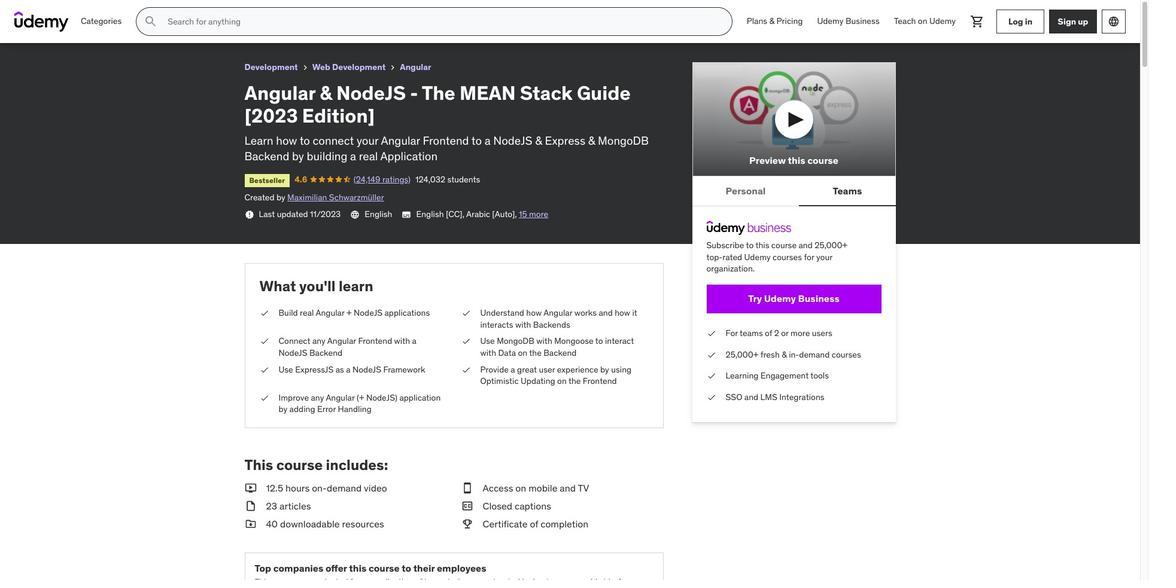 Task type: locate. For each thing, give the bounding box(es) containing it.
1 vertical spatial (24,149
[[354, 174, 380, 185]]

(24,149 ratings)
[[86, 21, 143, 31], [354, 174, 411, 185]]

[2023
[[205, 5, 232, 17], [244, 104, 298, 128]]

edition] for angular & nodejs - the mean stack guide [2023 edition] learn how to connect your angular frontend to a nodejs & express & mongodb backend by building a real application
[[302, 104, 375, 128]]

xsmall image
[[259, 308, 269, 319], [461, 308, 471, 319], [706, 328, 716, 340], [461, 364, 471, 376], [706, 371, 716, 382], [259, 392, 269, 404]]

0 vertical spatial 124,032
[[148, 21, 178, 31]]

for teams of 2 or more users
[[726, 328, 832, 339]]

your right the connect
[[357, 133, 378, 148]]

1 vertical spatial 124,032
[[415, 174, 445, 185]]

and right works
[[599, 308, 613, 318]]

0 horizontal spatial stack
[[147, 5, 174, 17]]

1 vertical spatial (24,149 ratings)
[[354, 174, 411, 185]]

0 horizontal spatial the
[[98, 5, 115, 17]]

this
[[788, 154, 805, 166], [755, 240, 769, 251], [349, 562, 366, 574]]

2 horizontal spatial frontend
[[583, 376, 617, 387]]

0 horizontal spatial courses
[[773, 252, 802, 263]]

0 horizontal spatial how
[[276, 133, 297, 148]]

top companies offer this course to their employees
[[255, 562, 486, 574]]

english right course language image on the top of the page
[[365, 209, 392, 219]]

provide a great user experience by using optimistic updating on the frontend
[[480, 364, 631, 387]]

1 vertical spatial edition]
[[302, 104, 375, 128]]

0 horizontal spatial 25,000+
[[726, 349, 758, 360]]

your inside the subscribe to this course and 25,000+ top‑rated udemy courses for your organization.
[[816, 252, 832, 263]]

1 horizontal spatial 124,032
[[415, 174, 445, 185]]

udemy left shopping cart with 0 items icon
[[929, 16, 956, 26]]

0 horizontal spatial development
[[244, 62, 298, 72]]

any for adding
[[311, 392, 324, 403]]

1 horizontal spatial this
[[755, 240, 769, 251]]

closed captions image
[[402, 210, 411, 219]]

demand up tools
[[799, 349, 830, 360]]

with down understand
[[515, 319, 531, 330]]

edition] inside angular & nodejs - the mean stack guide [2023 edition] learn how to connect your angular frontend to a nodejs & express & mongodb backend by building a real application
[[302, 104, 375, 128]]

1 vertical spatial guide
[[577, 81, 631, 105]]

(24,149 down angular & nodejs - the mean stack guide [2023 edition]
[[86, 21, 113, 31]]

how right learn
[[276, 133, 297, 148]]

0 horizontal spatial your
[[357, 133, 378, 148]]

1 development from the left
[[244, 62, 298, 72]]

backend up expressjs
[[309, 348, 342, 358]]

angular inside connect any angular frontend with a nodejs backend
[[327, 336, 356, 347]]

xsmall image for last updated 11/2023
[[244, 210, 254, 219]]

subscribe
[[706, 240, 744, 251]]

0 horizontal spatial edition]
[[234, 5, 270, 17]]

guide for angular & nodejs - the mean stack guide [2023 edition]
[[176, 5, 203, 17]]

any inside improve any angular (+ nodejs) application by adding error handling
[[311, 392, 324, 403]]

0 vertical spatial 25,000+
[[815, 240, 847, 251]]

connect any angular frontend with a nodejs backend
[[279, 336, 416, 358]]

provide
[[480, 364, 509, 375]]

demand
[[799, 349, 830, 360], [327, 482, 362, 494]]

courses down users
[[832, 349, 861, 360]]

build real angular + nodejs applications
[[279, 308, 430, 318]]

2 vertical spatial frontend
[[583, 376, 617, 387]]

angular & nodejs - the mean stack guide [2023 edition] learn how to connect your angular frontend to a nodejs & express & mongodb backend by building a real application
[[244, 81, 649, 163]]

udemy image
[[14, 11, 69, 32]]

0 horizontal spatial demand
[[327, 482, 362, 494]]

& down web
[[320, 81, 332, 105]]

0 vertical spatial mongodb
[[598, 133, 649, 148]]

(+
[[357, 392, 364, 403]]

business left teach
[[846, 16, 880, 26]]

xsmall image for for
[[706, 328, 716, 340]]

xsmall image left sso
[[706, 392, 716, 404]]

0 vertical spatial business
[[846, 16, 880, 26]]

(24,149 ratings) down angular & nodejs - the mean stack guide [2023 edition]
[[86, 21, 143, 31]]

by left building
[[292, 149, 304, 163]]

mongodb
[[598, 133, 649, 148], [497, 336, 534, 347]]

business up users
[[798, 293, 840, 305]]

web
[[312, 62, 330, 72]]

1 horizontal spatial guide
[[577, 81, 631, 105]]

english for english
[[365, 209, 392, 219]]

building
[[307, 149, 347, 163]]

0 horizontal spatial frontend
[[358, 336, 392, 347]]

the
[[98, 5, 115, 17], [422, 81, 455, 105]]

teams button
[[799, 177, 896, 205]]

mongodb right express
[[598, 133, 649, 148]]

use inside use mongodb with mongoose to interact with data on the backend
[[480, 336, 495, 347]]

on right data
[[518, 348, 527, 358]]

0 vertical spatial stack
[[147, 5, 174, 17]]

real
[[359, 149, 378, 163], [300, 308, 314, 318]]

1 horizontal spatial mean
[[460, 81, 516, 105]]

certificate
[[483, 519, 528, 531]]

udemy up organization.
[[744, 252, 771, 263]]

0 horizontal spatial -
[[92, 5, 96, 17]]

small image for closed
[[461, 500, 473, 513]]

on down experience
[[557, 376, 567, 387]]

the down angular link
[[422, 81, 455, 105]]

demand down includes:
[[327, 482, 362, 494]]

1 horizontal spatial (24,149
[[354, 174, 380, 185]]

1 vertical spatial business
[[798, 293, 840, 305]]

0 vertical spatial use
[[480, 336, 495, 347]]

xsmall image left connect
[[259, 336, 269, 348]]

any inside connect any angular frontend with a nodejs backend
[[312, 336, 325, 347]]

ratings) down "application"
[[382, 174, 411, 185]]

1 vertical spatial the
[[568, 376, 581, 387]]

0 horizontal spatial more
[[529, 209, 548, 219]]

on right teach
[[918, 16, 927, 26]]

the up great
[[529, 348, 542, 358]]

any
[[312, 336, 325, 347], [311, 392, 324, 403]]

integrations
[[779, 392, 824, 403]]

express
[[545, 133, 585, 148]]

backend inside connect any angular frontend with a nodejs backend
[[309, 348, 342, 358]]

development right web
[[332, 62, 386, 72]]

1 horizontal spatial 4.6
[[295, 174, 307, 185]]

1 vertical spatial courses
[[832, 349, 861, 360]]

interact
[[605, 336, 634, 347]]

xsmall image
[[300, 63, 310, 72], [388, 63, 398, 72], [244, 210, 254, 219], [259, 336, 269, 348], [461, 336, 471, 348], [706, 349, 716, 361], [259, 364, 269, 376], [706, 392, 716, 404]]

how up backends
[[526, 308, 542, 318]]

more for 15
[[529, 209, 548, 219]]

optimistic
[[480, 376, 519, 387]]

0 vertical spatial your
[[357, 133, 378, 148]]

sso
[[726, 392, 742, 403]]

(24,149
[[86, 21, 113, 31], [354, 174, 380, 185]]

0 vertical spatial -
[[92, 5, 96, 17]]

0 horizontal spatial 4.6
[[60, 21, 72, 31]]

,
[[515, 209, 517, 219]]

xsmall image for 25,000+ fresh & in-demand courses
[[706, 349, 716, 361]]

course up teams
[[807, 154, 838, 166]]

small image for access
[[461, 482, 473, 495]]

0 horizontal spatial english
[[365, 209, 392, 219]]

0 horizontal spatial (24,149 ratings)
[[86, 21, 143, 31]]

124,032 down "application"
[[415, 174, 445, 185]]

on up closed captions
[[515, 482, 526, 494]]

application
[[399, 392, 441, 403]]

created
[[244, 192, 274, 203]]

- down angular link
[[410, 81, 418, 105]]

stack for angular & nodejs - the mean stack guide [2023 edition] learn how to connect your angular frontend to a nodejs & express & mongodb backend by building a real application
[[520, 81, 573, 105]]

12.5
[[266, 482, 283, 494]]

your right for
[[816, 252, 832, 263]]

0 horizontal spatial students
[[180, 21, 213, 31]]

xsmall image left the fresh
[[706, 349, 716, 361]]

with up framework
[[394, 336, 410, 347]]

angular link
[[400, 60, 431, 75]]

learning engagement tools
[[726, 371, 829, 381]]

xsmall image left the last
[[244, 210, 254, 219]]

real left "application"
[[359, 149, 378, 163]]

0 horizontal spatial [2023
[[205, 5, 232, 17]]

development left web
[[244, 62, 298, 72]]

with
[[515, 319, 531, 330], [394, 336, 410, 347], [536, 336, 552, 347], [480, 348, 496, 358]]

1 vertical spatial of
[[530, 519, 538, 531]]

0 horizontal spatial mean
[[117, 5, 145, 17]]

1 vertical spatial any
[[311, 392, 324, 403]]

1 vertical spatial real
[[300, 308, 314, 318]]

your inside angular & nodejs - the mean stack guide [2023 edition] learn how to connect your angular frontend to a nodejs & express & mongodb backend by building a real application
[[357, 133, 378, 148]]

0 vertical spatial of
[[765, 328, 772, 339]]

use down interacts at the left of page
[[480, 336, 495, 347]]

15 more button
[[519, 209, 548, 220]]

backend down mongoose
[[544, 348, 577, 358]]

& right plans
[[769, 16, 775, 26]]

xsmall image for build
[[259, 308, 269, 319]]

124,032 students down angular & nodejs - the mean stack guide [2023 edition]
[[148, 21, 213, 31]]

frontend down build real angular + nodejs applications
[[358, 336, 392, 347]]

[cc], arabic
[[446, 209, 490, 219]]

4.6 left the categories dropdown button
[[60, 21, 72, 31]]

- right the udemy image
[[92, 5, 96, 17]]

small image for certificate
[[461, 518, 473, 531]]

this right preview
[[788, 154, 805, 166]]

0 vertical spatial real
[[359, 149, 378, 163]]

[auto]
[[492, 209, 515, 219]]

1 horizontal spatial more
[[791, 328, 810, 339]]

a
[[485, 133, 491, 148], [350, 149, 356, 163], [412, 336, 416, 347], [346, 364, 350, 375], [511, 364, 515, 375]]

tab list
[[692, 177, 896, 207]]

courses left for
[[773, 252, 802, 263]]

1 horizontal spatial frontend
[[423, 133, 469, 148]]

course down udemy business image
[[771, 240, 797, 251]]

this course includes:
[[244, 456, 388, 475]]

1 horizontal spatial stack
[[520, 81, 573, 105]]

xsmall image left expressjs
[[259, 364, 269, 376]]

teach
[[894, 16, 916, 26]]

use
[[480, 336, 495, 347], [279, 364, 293, 375]]

0 horizontal spatial ratings)
[[115, 21, 143, 31]]

to
[[300, 133, 310, 148], [471, 133, 482, 148], [746, 240, 754, 251], [595, 336, 603, 347], [402, 562, 411, 574]]

1 horizontal spatial [2023
[[244, 104, 298, 128]]

mongodb inside angular & nodejs - the mean stack guide [2023 edition] learn how to connect your angular frontend to a nodejs & express & mongodb backend by building a real application
[[598, 133, 649, 148]]

1 vertical spatial -
[[410, 81, 418, 105]]

[2023 for angular & nodejs - the mean stack guide [2023 edition] learn how to connect your angular frontend to a nodejs & express & mongodb backend by building a real application
[[244, 104, 298, 128]]

small image left 12.5
[[244, 482, 256, 495]]

2 english from the left
[[416, 209, 444, 219]]

any right connect
[[312, 336, 325, 347]]

0 vertical spatial mean
[[117, 5, 145, 17]]

1 horizontal spatial business
[[846, 16, 880, 26]]

the inside use mongodb with mongoose to interact with data on the backend
[[529, 348, 542, 358]]

tab list containing personal
[[692, 177, 896, 207]]

0 horizontal spatial the
[[529, 348, 542, 358]]

0 horizontal spatial mongodb
[[497, 336, 534, 347]]

the left submit search image
[[98, 5, 115, 17]]

15
[[519, 209, 527, 219]]

course inside button
[[807, 154, 838, 166]]

xsmall image left learning
[[706, 371, 716, 382]]

[2023 inside angular & nodejs - the mean stack guide [2023 edition] learn how to connect your angular frontend to a nodejs & express & mongodb backend by building a real application
[[244, 104, 298, 128]]

1 horizontal spatial ratings)
[[382, 174, 411, 185]]

1 horizontal spatial edition]
[[302, 104, 375, 128]]

1 horizontal spatial the
[[422, 81, 455, 105]]

edition] for angular & nodejs - the mean stack guide [2023 edition]
[[234, 5, 270, 17]]

personal button
[[692, 177, 799, 205]]

edition]
[[234, 5, 270, 17], [302, 104, 375, 128]]

4.6 up maximilian
[[295, 174, 307, 185]]

ratings) down angular & nodejs - the mean stack guide [2023 edition]
[[115, 21, 143, 31]]

1 horizontal spatial 124,032 students
[[415, 174, 480, 185]]

teams
[[740, 328, 763, 339]]

sign up link
[[1049, 10, 1097, 34]]

mongodb up data
[[497, 336, 534, 347]]

teach on udemy
[[894, 16, 956, 26]]

on inside use mongodb with mongoose to interact with data on the backend
[[518, 348, 527, 358]]

1 vertical spatial frontend
[[358, 336, 392, 347]]

2 horizontal spatial this
[[788, 154, 805, 166]]

frontend down the using
[[583, 376, 617, 387]]

more right 15
[[529, 209, 548, 219]]

0 vertical spatial students
[[180, 21, 213, 31]]

1 vertical spatial this
[[755, 240, 769, 251]]

created by maximilian schwarzmüller
[[244, 192, 384, 203]]

0 horizontal spatial business
[[798, 293, 840, 305]]

0 horizontal spatial bestseller
[[14, 22, 50, 31]]

1 horizontal spatial backend
[[309, 348, 342, 358]]

backend inside use mongodb with mongoose to interact with data on the backend
[[544, 348, 577, 358]]

small image left closed
[[461, 500, 473, 513]]

angular inside improve any angular (+ nodejs) application by adding error handling
[[326, 392, 355, 403]]

xsmall image left improve
[[259, 392, 269, 404]]

backend
[[244, 149, 289, 163], [309, 348, 342, 358], [544, 348, 577, 358]]

how
[[276, 133, 297, 148], [526, 308, 542, 318], [615, 308, 630, 318]]

edition] up the connect
[[302, 104, 375, 128]]

xsmall image left build
[[259, 308, 269, 319]]

0 horizontal spatial (24,149
[[86, 21, 113, 31]]

xsmall image left angular link
[[388, 63, 398, 72]]

stack inside angular & nodejs - the mean stack guide [2023 edition] learn how to connect your angular frontend to a nodejs & express & mongodb backend by building a real application
[[520, 81, 573, 105]]

25,000+ down teams button
[[815, 240, 847, 251]]

the down experience
[[568, 376, 581, 387]]

xsmall image for learning
[[706, 371, 716, 382]]

edition] up development link
[[234, 5, 270, 17]]

small image
[[244, 518, 256, 531]]

- inside angular & nodejs - the mean stack guide [2023 edition] learn how to connect your angular frontend to a nodejs & express & mongodb backend by building a real application
[[410, 81, 418, 105]]

xsmall image left data
[[461, 336, 471, 348]]

xsmall image left for
[[706, 328, 716, 340]]

of left 2
[[765, 328, 772, 339]]

use mongodb with mongoose to interact with data on the backend
[[480, 336, 634, 358]]

the inside angular & nodejs - the mean stack guide [2023 edition] learn how to connect your angular frontend to a nodejs & express & mongodb backend by building a real application
[[422, 81, 455, 105]]

use left expressjs
[[279, 364, 293, 375]]

personal
[[726, 185, 766, 197]]

1 horizontal spatial development
[[332, 62, 386, 72]]

how inside angular & nodejs - the mean stack guide [2023 edition] learn how to connect your angular frontend to a nodejs & express & mongodb backend by building a real application
[[276, 133, 297, 148]]

1 vertical spatial your
[[816, 252, 832, 263]]

(24,149 up schwarzmüller on the left top
[[354, 174, 380, 185]]

1 vertical spatial mean
[[460, 81, 516, 105]]

students right submit search image
[[180, 21, 213, 31]]

business
[[846, 16, 880, 26], [798, 293, 840, 305]]

1 vertical spatial more
[[791, 328, 810, 339]]

0 horizontal spatial this
[[349, 562, 366, 574]]

any up error
[[311, 392, 324, 403]]

mean inside angular & nodejs - the mean stack guide [2023 edition] learn how to connect your angular frontend to a nodejs & express & mongodb backend by building a real application
[[460, 81, 516, 105]]

log in
[[1008, 16, 1032, 27]]

real right build
[[300, 308, 314, 318]]

frontend inside angular & nodejs - the mean stack guide [2023 edition] learn how to connect your angular frontend to a nodejs & express & mongodb backend by building a real application
[[423, 133, 469, 148]]

english right the closed captions image
[[416, 209, 444, 219]]

(24,149 ratings) up schwarzmüller on the left top
[[354, 174, 411, 185]]

0 vertical spatial courses
[[773, 252, 802, 263]]

udemy business image
[[706, 221, 791, 235]]

of down captions
[[530, 519, 538, 531]]

guide inside angular & nodejs - the mean stack guide [2023 edition] learn how to connect your angular frontend to a nodejs & express & mongodb backend by building a real application
[[577, 81, 631, 105]]

nodejs)
[[366, 392, 397, 403]]

124,032 students up [cc], arabic
[[415, 174, 480, 185]]

web development
[[312, 62, 386, 72]]

xsmall image left web
[[300, 63, 310, 72]]

and up for
[[799, 240, 813, 251]]

pricing
[[777, 16, 803, 26]]

backend down learn
[[244, 149, 289, 163]]

connect
[[313, 133, 354, 148]]

xsmall image for connect any angular frontend with a nodejs backend
[[259, 336, 269, 348]]

1 vertical spatial 124,032 students
[[415, 174, 480, 185]]

xsmall image left interacts at the left of page
[[461, 308, 471, 319]]

last
[[259, 209, 275, 219]]

mobile
[[529, 482, 557, 494]]

Search for anything text field
[[165, 11, 717, 32]]

0 vertical spatial (24,149
[[86, 21, 113, 31]]

handling
[[338, 404, 372, 415]]

any for backend
[[312, 336, 325, 347]]

teams
[[833, 185, 862, 197]]

1 horizontal spatial the
[[568, 376, 581, 387]]

fresh
[[760, 349, 780, 360]]

1 vertical spatial 25,000+
[[726, 349, 758, 360]]

on
[[918, 16, 927, 26], [518, 348, 527, 358], [557, 376, 567, 387], [515, 482, 526, 494]]

0 vertical spatial any
[[312, 336, 325, 347]]

learn
[[339, 277, 373, 296]]

nodejs inside connect any angular frontend with a nodejs backend
[[279, 348, 307, 358]]

students up [cc], arabic
[[447, 174, 480, 185]]

try udemy business
[[748, 293, 840, 305]]

xsmall image for sso and lms integrations
[[706, 392, 716, 404]]

0 vertical spatial the
[[529, 348, 542, 358]]

course inside the subscribe to this course and 25,000+ top‑rated udemy courses for your organization.
[[771, 240, 797, 251]]

124,032 down angular & nodejs - the mean stack guide [2023 edition]
[[148, 21, 178, 31]]

0 horizontal spatial 124,032 students
[[148, 21, 213, 31]]

this inside the subscribe to this course and 25,000+ top‑rated udemy courses for your organization.
[[755, 240, 769, 251]]

by down improve
[[279, 404, 287, 415]]

udemy right try
[[764, 293, 796, 305]]

this right offer
[[349, 562, 366, 574]]

preview
[[749, 154, 786, 166]]

small image
[[244, 482, 256, 495], [461, 482, 473, 495], [244, 500, 256, 513], [461, 500, 473, 513], [461, 518, 473, 531]]

maximilian
[[287, 192, 327, 203]]

1 vertical spatial mongodb
[[497, 336, 534, 347]]

last updated 11/2023
[[259, 209, 341, 219]]

mean for angular & nodejs - the mean stack guide [2023 edition] learn how to connect your angular frontend to a nodejs & express & mongodb backend by building a real application
[[460, 81, 516, 105]]

backend inside angular & nodejs - the mean stack guide [2023 edition] learn how to connect your angular frontend to a nodejs & express & mongodb backend by building a real application
[[244, 149, 289, 163]]

framework
[[383, 364, 425, 375]]

stack
[[147, 5, 174, 17], [520, 81, 573, 105]]

more right or on the right of the page
[[791, 328, 810, 339]]

1 horizontal spatial -
[[410, 81, 418, 105]]

by inside angular & nodejs - the mean stack guide [2023 edition] learn how to connect your angular frontend to a nodejs & express & mongodb backend by building a real application
[[292, 149, 304, 163]]

0 vertical spatial (24,149 ratings)
[[86, 21, 143, 31]]

the
[[529, 348, 542, 358], [568, 376, 581, 387]]

1 horizontal spatial bestseller
[[249, 176, 285, 185]]

adding
[[289, 404, 315, 415]]

by left the using
[[600, 364, 609, 375]]

by inside provide a great user experience by using optimistic updating on the frontend
[[600, 364, 609, 375]]

small image left certificate at the left
[[461, 518, 473, 531]]

resources
[[342, 519, 384, 531]]

downloadable
[[280, 519, 340, 531]]

log in link
[[996, 10, 1044, 34]]

real inside angular & nodejs - the mean stack guide [2023 edition] learn how to connect your angular frontend to a nodejs & express & mongodb backend by building a real application
[[359, 149, 378, 163]]

udemy
[[817, 16, 844, 26], [929, 16, 956, 26], [744, 252, 771, 263], [764, 293, 796, 305]]

in-
[[789, 349, 799, 360]]

25,000+ up learning
[[726, 349, 758, 360]]

0 horizontal spatial backend
[[244, 149, 289, 163]]

124,032 students
[[148, 21, 213, 31], [415, 174, 480, 185]]

1 vertical spatial use
[[279, 364, 293, 375]]

by inside improve any angular (+ nodejs) application by adding error handling
[[279, 404, 287, 415]]

0 vertical spatial more
[[529, 209, 548, 219]]

1 english from the left
[[365, 209, 392, 219]]

categories
[[81, 16, 122, 26]]

1 horizontal spatial use
[[480, 336, 495, 347]]



Task type: vqa. For each thing, say whether or not it's contained in the screenshot.
Integrations
yes



Task type: describe. For each thing, give the bounding box(es) containing it.
plans
[[747, 16, 767, 26]]

engagement
[[761, 371, 809, 381]]

experience
[[557, 364, 598, 375]]

xsmall image for use mongodb with mongoose to interact with data on the backend
[[461, 336, 471, 348]]

& left express
[[535, 133, 542, 148]]

25,000+ fresh & in-demand courses
[[726, 349, 861, 360]]

video
[[364, 482, 387, 494]]

completion
[[541, 519, 588, 531]]

tools
[[810, 371, 829, 381]]

and right sso
[[744, 392, 758, 403]]

sso and lms integrations
[[726, 392, 824, 403]]

udemy right pricing
[[817, 16, 844, 26]]

in
[[1025, 16, 1032, 27]]

course left their
[[369, 562, 400, 574]]

hours
[[285, 482, 310, 494]]

offer
[[326, 562, 347, 574]]

& right express
[[588, 133, 595, 148]]

this
[[244, 456, 273, 475]]

great
[[517, 364, 537, 375]]

1 horizontal spatial demand
[[799, 349, 830, 360]]

1 vertical spatial 4.6
[[295, 174, 307, 185]]

applications
[[384, 308, 430, 318]]

build
[[279, 308, 298, 318]]

the for angular & nodejs - the mean stack guide [2023 edition] learn how to connect your angular frontend to a nodejs & express & mongodb backend by building a real application
[[422, 81, 455, 105]]

udemy business
[[817, 16, 880, 26]]

try udemy business link
[[706, 285, 881, 314]]

1 horizontal spatial (24,149 ratings)
[[354, 174, 411, 185]]

a inside connect any angular frontend with a nodejs backend
[[412, 336, 416, 347]]

2 horizontal spatial how
[[615, 308, 630, 318]]

application
[[380, 149, 438, 163]]

0 horizontal spatial of
[[530, 519, 538, 531]]

23
[[266, 500, 277, 512]]

+
[[347, 308, 352, 318]]

1 horizontal spatial how
[[526, 308, 542, 318]]

and inside the subscribe to this course and 25,000+ top‑rated udemy courses for your organization.
[[799, 240, 813, 251]]

& left in- at the bottom right of the page
[[782, 349, 787, 360]]

stack for angular & nodejs - the mean stack guide [2023 edition]
[[147, 5, 174, 17]]

shopping cart with 0 items image
[[970, 14, 984, 29]]

by up updated
[[276, 192, 285, 203]]

articles
[[280, 500, 311, 512]]

mongodb inside use mongodb with mongoose to interact with data on the backend
[[497, 336, 534, 347]]

top‑rated
[[706, 252, 742, 263]]

the inside provide a great user experience by using optimistic updating on the frontend
[[568, 376, 581, 387]]

this inside button
[[788, 154, 805, 166]]

development link
[[244, 60, 298, 75]]

& left categories
[[47, 5, 53, 17]]

& inside plans & pricing 'link'
[[769, 16, 775, 26]]

plans & pricing link
[[740, 7, 810, 36]]

what
[[259, 277, 296, 296]]

as
[[336, 364, 344, 375]]

top
[[255, 562, 271, 574]]

2
[[774, 328, 779, 339]]

try
[[748, 293, 762, 305]]

you'll
[[299, 277, 336, 296]]

with inside understand how angular works and how it interacts with backends
[[515, 319, 531, 330]]

log
[[1008, 16, 1023, 27]]

companies
[[273, 562, 323, 574]]

xsmall image for improve
[[259, 392, 269, 404]]

to inside the subscribe to this course and 25,000+ top‑rated udemy courses for your organization.
[[746, 240, 754, 251]]

[2023 for angular & nodejs - the mean stack guide [2023 edition]
[[205, 5, 232, 17]]

captions
[[515, 500, 551, 512]]

1 vertical spatial ratings)
[[382, 174, 411, 185]]

use expressjs as a nodejs framework
[[279, 364, 425, 375]]

teach on udemy link
[[887, 7, 963, 36]]

understand
[[480, 308, 524, 318]]

0 horizontal spatial 124,032
[[148, 21, 178, 31]]

employees
[[437, 562, 486, 574]]

mean for angular & nodejs - the mean stack guide [2023 edition]
[[117, 5, 145, 17]]

submit search image
[[144, 14, 158, 29]]

it
[[632, 308, 637, 318]]

use for use expressjs as a nodejs framework
[[279, 364, 293, 375]]

choose a language image
[[1108, 16, 1120, 28]]

0 vertical spatial 124,032 students
[[148, 21, 213, 31]]

english [cc], arabic [auto] , 15 more
[[416, 209, 548, 219]]

organization.
[[706, 264, 755, 274]]

with down backends
[[536, 336, 552, 347]]

2 development from the left
[[332, 62, 386, 72]]

expressjs
[[295, 364, 334, 375]]

use for use mongodb with mongoose to interact with data on the backend
[[480, 336, 495, 347]]

guide for angular & nodejs - the mean stack guide [2023 edition] learn how to connect your angular frontend to a nodejs & express & mongodb backend by building a real application
[[577, 81, 631, 105]]

xsmall image for understand
[[461, 308, 471, 319]]

udemy inside the subscribe to this course and 25,000+ top‑rated udemy courses for your organization.
[[744, 252, 771, 263]]

0 vertical spatial 4.6
[[60, 21, 72, 31]]

improve
[[279, 392, 309, 403]]

subscribe to this course and 25,000+ top‑rated udemy courses for your organization.
[[706, 240, 847, 274]]

error
[[317, 404, 336, 415]]

lms
[[760, 392, 777, 403]]

a inside provide a great user experience by using optimistic updating on the frontend
[[511, 364, 515, 375]]

2 vertical spatial this
[[349, 562, 366, 574]]

for
[[726, 328, 738, 339]]

- for angular & nodejs - the mean stack guide [2023 edition] learn how to connect your angular frontend to a nodejs & express & mongodb backend by building a real application
[[410, 81, 418, 105]]

25,000+ inside the subscribe to this course and 25,000+ top‑rated udemy courses for your organization.
[[815, 240, 847, 251]]

or
[[781, 328, 789, 339]]

frontend inside provide a great user experience by using optimistic updating on the frontend
[[583, 376, 617, 387]]

course up the hours
[[276, 456, 323, 475]]

0 horizontal spatial real
[[300, 308, 314, 318]]

xsmall image for use expressjs as a nodejs framework
[[259, 364, 269, 376]]

small image for 23
[[244, 500, 256, 513]]

users
[[812, 328, 832, 339]]

english for english [cc], arabic [auto] , 15 more
[[416, 209, 444, 219]]

- for angular & nodejs - the mean stack guide [2023 edition]
[[92, 5, 96, 17]]

1 vertical spatial bestseller
[[249, 176, 285, 185]]

1 horizontal spatial courses
[[832, 349, 861, 360]]

12.5 hours on-demand video
[[266, 482, 387, 494]]

sign
[[1058, 16, 1076, 27]]

categories button
[[74, 7, 129, 36]]

0 vertical spatial ratings)
[[115, 21, 143, 31]]

with up 'provide'
[[480, 348, 496, 358]]

with inside connect any angular frontend with a nodejs backend
[[394, 336, 410, 347]]

course language image
[[350, 210, 360, 219]]

23 articles
[[266, 500, 311, 512]]

on-
[[312, 482, 327, 494]]

to inside use mongodb with mongoose to interact with data on the backend
[[595, 336, 603, 347]]

1 horizontal spatial of
[[765, 328, 772, 339]]

11/2023
[[310, 209, 341, 219]]

up
[[1078, 16, 1088, 27]]

access
[[483, 482, 513, 494]]

plans & pricing
[[747, 16, 803, 26]]

1 vertical spatial demand
[[327, 482, 362, 494]]

xsmall image for provide
[[461, 364, 471, 376]]

preview this course button
[[692, 62, 896, 177]]

preview this course
[[749, 154, 838, 166]]

on inside provide a great user experience by using optimistic updating on the frontend
[[557, 376, 567, 387]]

closed
[[483, 500, 512, 512]]

updated
[[277, 209, 308, 219]]

works
[[574, 308, 597, 318]]

interacts
[[480, 319, 513, 330]]

40 downloadable resources
[[266, 519, 384, 531]]

courses inside the subscribe to this course and 25,000+ top‑rated udemy courses for your organization.
[[773, 252, 802, 263]]

frontend inside connect any angular frontend with a nodejs backend
[[358, 336, 392, 347]]

sign up
[[1058, 16, 1088, 27]]

more for or
[[791, 328, 810, 339]]

and inside understand how angular works and how it interacts with backends
[[599, 308, 613, 318]]

tv
[[578, 482, 589, 494]]

angular & nodejs - the mean stack guide [2023 edition]
[[10, 5, 270, 17]]

and left tv
[[560, 482, 576, 494]]

small image for 12.5
[[244, 482, 256, 495]]

1 horizontal spatial students
[[447, 174, 480, 185]]

for
[[804, 252, 814, 263]]

the for angular & nodejs - the mean stack guide [2023 edition]
[[98, 5, 115, 17]]

connect
[[279, 336, 310, 347]]

0 vertical spatial bestseller
[[14, 22, 50, 31]]

closed captions
[[483, 500, 551, 512]]

angular inside understand how angular works and how it interacts with backends
[[544, 308, 572, 318]]



